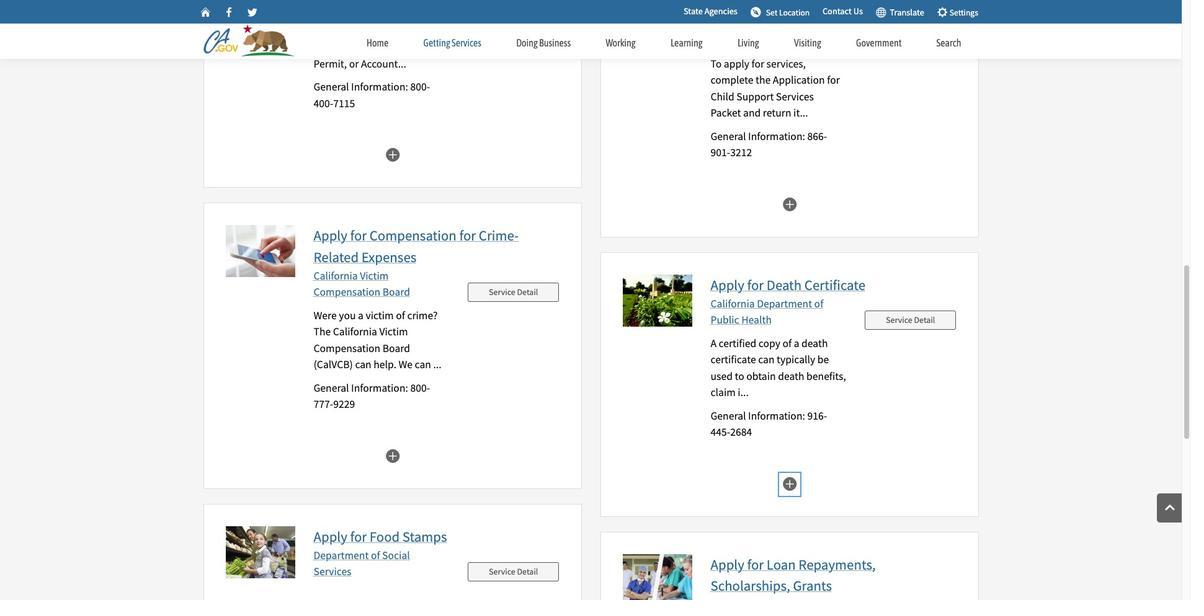 Task type: vqa. For each thing, say whether or not it's contained in the screenshot.
trainers,
no



Task type: describe. For each thing, give the bounding box(es) containing it.
apply for death certificate
[[711, 276, 865, 294]]

certified
[[719, 337, 756, 350]]

general information: for 2684
[[711, 409, 807, 423]]

stamps
[[403, 528, 447, 546]]

state agencies
[[684, 6, 738, 17]]

of inside were you a victim of crime? the california victim compensation board (calvcb) can help. we can ...
[[396, 309, 405, 323]]

health
[[741, 313, 772, 327]]

for left death
[[747, 276, 764, 294]]

department of child support services
[[711, 17, 842, 47]]

ca.gov logo image
[[203, 24, 300, 58]]

apply for death certificate link
[[711, 276, 865, 294]]

compensation for victim
[[314, 286, 380, 299]]

fee
[[333, 17, 349, 31]]

license,
[[399, 41, 436, 54]]

california department of tax and fee administration link
[[314, 1, 444, 31]]

location
[[779, 7, 810, 18]]

can inside a certified copy of a death certificate can typically be used to obtain death benefits, claim i...
[[758, 353, 775, 367]]

a certified copy of a death certificate can typically be used to obtain death benefits, claim i...
[[711, 337, 846, 400]]

and inside california department of tax and fee administration
[[314, 17, 331, 31]]

doing business link
[[499, 25, 588, 56]]

child inside the to apply for services, complete the application for child support services packet and return it...
[[711, 90, 734, 103]]

1 vertical spatial death
[[778, 370, 804, 383]]

typically
[[777, 353, 815, 367]]

compensation inside were you a victim of crime? the california victim compensation board (calvcb) can help. we can ...
[[314, 342, 380, 355]]

contact us
[[823, 6, 863, 17]]

1 horizontal spatial can
[[415, 358, 431, 372]]

for right application
[[827, 73, 840, 87]]

the
[[756, 73, 771, 87]]

800- 777-9229
[[314, 381, 430, 411]]

california for california victim compensation board
[[314, 269, 358, 283]]

apply for food stamps
[[314, 528, 447, 546]]

state agencies link
[[684, 5, 738, 18]]

department inside california department of tax and fee administration
[[360, 1, 415, 15]]

application
[[773, 73, 825, 87]]

to
[[711, 57, 722, 71]]

general for 7115
[[314, 80, 349, 94]]

contact
[[823, 6, 852, 17]]

government
[[856, 37, 902, 48]]

apply for apply for compensation for crime- related expenses
[[314, 227, 347, 245]]

crime-
[[479, 227, 519, 245]]

copy
[[759, 337, 780, 350]]

apply for loan repayments, scholarships, grants
[[711, 556, 876, 595]]

a inside were you a victim of crime? the california victim compensation board (calvcb) can help. we can ...
[[358, 309, 363, 323]]

tax
[[429, 1, 444, 15]]

support inside the to apply for services, complete the application for child support services packet and return it...
[[737, 90, 774, 103]]

department of social services
[[314, 549, 410, 579]]

getting        services
[[423, 37, 481, 48]]

1 horizontal spatial business
[[539, 37, 571, 48]]

service detail link for apply for compensation for crime- related expenses
[[468, 283, 559, 302]]

apply for child support service icon image
[[623, 0, 692, 47]]

california department of public health link
[[711, 297, 823, 327]]

445-
[[711, 426, 730, 439]]

detail for apply for compensation for crime- related expenses
[[517, 287, 538, 298]]

social
[[382, 549, 410, 563]]

california for california department of public health
[[711, 297, 755, 311]]

benefits,
[[807, 370, 846, 383]]

crime?
[[407, 309, 438, 323]]

repayments,
[[799, 556, 876, 574]]

doing
[[516, 37, 538, 48]]

apply for apply for food stamps
[[314, 528, 347, 546]]

victim inside california victim compensation board
[[360, 269, 389, 283]]

3212
[[730, 146, 752, 159]]

government link
[[839, 25, 919, 56]]

general for 9229
[[314, 381, 349, 395]]

help.
[[374, 358, 396, 372]]

home
[[366, 37, 389, 48]]

for inside apply for business license, permit, or account...
[[342, 41, 355, 54]]

board inside california victim compensation board
[[383, 286, 410, 299]]

search
[[937, 37, 961, 48]]

general for 3212
[[711, 129, 746, 143]]

settings button
[[933, 1, 982, 22]]

services inside department of social services
[[314, 565, 351, 579]]

us
[[854, 6, 863, 17]]

doing business
[[516, 37, 571, 48]]

set
[[766, 7, 778, 18]]

of inside california department of public health
[[814, 297, 823, 311]]

related
[[314, 248, 359, 266]]

scholarships,
[[711, 577, 790, 595]]

apply for business license service icon image
[[226, 0, 295, 31]]

916-
[[807, 409, 827, 423]]

apply for apply for loan repayments, scholarships, grants
[[711, 556, 744, 574]]

a inside a certified copy of a death certificate can typically be used to obtain death benefits, claim i...
[[794, 337, 799, 350]]

apply
[[724, 57, 749, 71]]

working
[[606, 37, 636, 48]]

account...
[[361, 57, 406, 71]]

administration
[[352, 17, 419, 31]]

i...
[[738, 386, 749, 400]]

child inside department of child support services
[[779, 17, 803, 31]]

detail for apply for food stamps
[[517, 566, 538, 578]]

general for 2684
[[711, 409, 746, 423]]

777-
[[314, 398, 333, 411]]

service for apply for compensation for crime- related expenses
[[489, 287, 515, 298]]

information: for 7115
[[351, 80, 408, 94]]

we
[[399, 358, 413, 372]]

getting        services link
[[406, 25, 499, 56]]

working link
[[588, 25, 653, 56]]

california victim compensation board
[[314, 269, 410, 299]]

getting
[[423, 37, 450, 48]]

open and close toggle to expand or shrink services card for apply for compensation for crime-related expenses service image
[[385, 448, 400, 463]]

information: for 3212
[[748, 129, 805, 143]]

used
[[711, 370, 733, 383]]

information: for 2684
[[748, 409, 805, 423]]

learning link
[[653, 25, 720, 56]]

california department of public health
[[711, 297, 823, 327]]

were
[[314, 309, 337, 323]]

board inside were you a victim of crime? the california victim compensation board (calvcb) can help. we can ...
[[383, 342, 410, 355]]

apply for apply for business license, permit, or account...
[[314, 41, 340, 54]]

visiting
[[794, 37, 821, 48]]

service detail for apply for food stamps
[[489, 566, 538, 578]]

certificate
[[805, 276, 865, 294]]

7115
[[333, 97, 355, 110]]

claim
[[711, 386, 736, 400]]

compass image
[[750, 6, 761, 17]]

home link
[[349, 25, 406, 56]]



Task type: locate. For each thing, give the bounding box(es) containing it.
search button
[[919, 25, 979, 58]]

service
[[489, 18, 515, 29], [886, 35, 912, 46], [489, 287, 515, 298], [886, 314, 912, 326], [489, 566, 515, 578]]

0 horizontal spatial support
[[737, 90, 774, 103]]

set location
[[766, 7, 810, 18]]

866-
[[807, 129, 827, 143]]

(calvcb)
[[314, 358, 353, 372]]

support down the
[[737, 90, 774, 103]]

department inside department of child support services
[[711, 17, 766, 31]]

general information: for 3212
[[711, 129, 807, 143]]

open and close toggle to expand or shrink services card for apply for business license service image
[[385, 147, 400, 162]]

apply for compensation for crime- related expenses
[[314, 227, 519, 266]]

for
[[342, 41, 355, 54], [752, 57, 764, 71], [827, 73, 840, 87], [350, 227, 367, 245], [459, 227, 476, 245], [747, 276, 764, 294], [350, 528, 367, 546], [747, 556, 764, 574]]

or
[[349, 57, 359, 71]]

service for apply for food stamps
[[489, 566, 515, 578]]

death down typically
[[778, 370, 804, 383]]

banner containing state agencies
[[0, 0, 1182, 59]]

living link
[[720, 25, 777, 56]]

and left fee
[[314, 17, 331, 31]]

for left the food
[[350, 528, 367, 546]]

800- for 800- 400-7115
[[410, 80, 430, 94]]

400-
[[314, 97, 333, 110]]

public
[[711, 313, 739, 327]]

death
[[802, 337, 828, 350], [778, 370, 804, 383]]

department up living
[[711, 17, 766, 31]]

1 vertical spatial victim
[[379, 325, 408, 339]]

service detail link
[[468, 15, 559, 34], [865, 31, 956, 50], [468, 283, 559, 302], [865, 311, 956, 330], [468, 563, 559, 582]]

and
[[314, 17, 331, 31], [743, 106, 761, 120]]

of inside california department of tax and fee administration
[[417, 1, 426, 15]]

800- inside "800- 777-9229"
[[410, 381, 430, 395]]

expenses
[[362, 248, 417, 266]]

800- down license,
[[410, 80, 430, 94]]

0 vertical spatial support
[[805, 17, 842, 31]]

800- 400-7115
[[314, 80, 430, 110]]

0 vertical spatial child
[[779, 17, 803, 31]]

california department of tax and fee administration
[[314, 1, 444, 31]]

service detail for apply for compensation for crime- related expenses
[[489, 287, 538, 298]]

0 horizontal spatial can
[[355, 358, 371, 372]]

compensation
[[370, 227, 457, 245], [314, 286, 380, 299], [314, 342, 380, 355]]

...
[[433, 358, 441, 372]]

board
[[383, 286, 410, 299], [383, 342, 410, 355]]

0 vertical spatial compensation
[[370, 227, 457, 245]]

compensation up you
[[314, 286, 380, 299]]

information: up 2684
[[748, 409, 805, 423]]

1 horizontal spatial child
[[779, 17, 803, 31]]

department down apply for food stamps on the left bottom
[[314, 549, 369, 563]]

california inside were you a victim of crime? the california victim compensation board (calvcb) can help. we can ...
[[333, 325, 377, 339]]

board up we
[[383, 342, 410, 355]]

california inside california department of public health
[[711, 297, 755, 311]]

0 vertical spatial victim
[[360, 269, 389, 283]]

information: down return
[[748, 129, 805, 143]]

service detail
[[489, 18, 538, 29], [886, 35, 935, 46], [489, 287, 538, 298], [886, 314, 935, 326], [489, 566, 538, 578]]

grants
[[793, 577, 832, 595]]

open and close toggle to expand or shrink services card for apply for death certificate service image
[[782, 476, 797, 491]]

a up typically
[[794, 337, 799, 350]]

0 vertical spatial board
[[383, 286, 410, 299]]

and left return
[[743, 106, 761, 120]]

california inside california victim compensation board
[[314, 269, 358, 283]]

0 horizontal spatial child
[[711, 90, 734, 103]]

1 vertical spatial board
[[383, 342, 410, 355]]

866- 901-3212
[[711, 129, 827, 159]]

apply inside apply for loan repayments, scholarships, grants
[[711, 556, 744, 574]]

1 horizontal spatial and
[[743, 106, 761, 120]]

for left crime-
[[459, 227, 476, 245]]

apply for apply for death certificate
[[711, 276, 744, 294]]

general information: up 3212
[[711, 129, 807, 143]]

service for apply for death certificate
[[886, 314, 912, 326]]

9229
[[333, 398, 355, 411]]

a right you
[[358, 309, 363, 323]]

apply for compensation for crime-related expenses service icon image
[[226, 225, 295, 278]]

general information: up 2684
[[711, 409, 807, 423]]

1 vertical spatial compensation
[[314, 286, 380, 299]]

business right doing
[[539, 37, 571, 48]]

0 vertical spatial and
[[314, 17, 331, 31]]

apply inside apply for business license, permit, or account...
[[314, 41, 340, 54]]

state
[[684, 6, 703, 17]]

a
[[711, 337, 717, 350]]

0 horizontal spatial business
[[357, 41, 397, 54]]

loan
[[767, 556, 796, 574]]

of inside department of social services
[[371, 549, 380, 563]]

apply up related
[[314, 227, 347, 245]]

2684
[[730, 426, 752, 439]]

1 vertical spatial support
[[737, 90, 774, 103]]

victim down the victim at the bottom
[[379, 325, 408, 339]]

department of social services link
[[314, 549, 410, 579]]

victim inside were you a victim of crime? the california victim compensation board (calvcb) can help. we can ...
[[379, 325, 408, 339]]

1 vertical spatial a
[[794, 337, 799, 350]]

agencies
[[705, 6, 738, 17]]

1 vertical spatial 800-
[[410, 381, 430, 395]]

compensation inside apply for compensation for crime- related expenses
[[370, 227, 457, 245]]

apply up permit,
[[314, 41, 340, 54]]

service detail link for apply for death certificate
[[865, 311, 956, 330]]

information: down help.
[[351, 381, 408, 395]]

california down related
[[314, 269, 358, 283]]

800- inside 800- 400-7115
[[410, 80, 430, 94]]

detail for apply for death certificate
[[914, 314, 935, 326]]

services,
[[767, 57, 806, 71]]

1 800- from the top
[[410, 80, 430, 94]]

general information: up 9229
[[314, 381, 410, 395]]

department inside california department of public health
[[757, 297, 812, 311]]

banner
[[0, 0, 1182, 59]]

learning
[[671, 37, 703, 48]]

california for california department of tax and fee administration
[[314, 1, 358, 15]]

general up 400- at the left top
[[314, 80, 349, 94]]

open and close toggle to expand or shrink services card for apply for child support service image
[[782, 196, 797, 211]]

and inside the to apply for services, complete the application for child support services packet and return it...
[[743, 106, 761, 120]]

1 horizontal spatial a
[[794, 337, 799, 350]]

apply up scholarships,
[[711, 556, 744, 574]]

apply for business license, permit, or account...
[[314, 41, 436, 71]]

general information: up 7115
[[314, 80, 410, 94]]

california up fee
[[314, 1, 358, 15]]

services right getting
[[452, 37, 481, 48]]

general up 901-
[[711, 129, 746, 143]]

victim down expenses
[[360, 269, 389, 283]]

general information: for 7115
[[314, 80, 410, 94]]

california down you
[[333, 325, 377, 339]]

of inside department of child support services
[[768, 17, 777, 31]]

1 horizontal spatial support
[[805, 17, 842, 31]]

apply
[[314, 41, 340, 54], [314, 227, 347, 245], [711, 276, 744, 294], [314, 528, 347, 546], [711, 556, 744, 574]]

apply inside apply for compensation for crime- related expenses
[[314, 227, 347, 245]]

2 vertical spatial compensation
[[314, 342, 380, 355]]

for up the
[[752, 57, 764, 71]]

services down application
[[776, 90, 814, 103]]

can left ...
[[415, 358, 431, 372]]

information: for 9229
[[351, 381, 408, 395]]

apply for food stamps service icon image
[[226, 527, 295, 579]]

2 800- from the top
[[410, 381, 430, 395]]

services
[[711, 34, 748, 47], [452, 37, 481, 48], [776, 90, 814, 103], [314, 565, 351, 579]]

apply up department of social services link
[[314, 528, 347, 546]]

california up public
[[711, 297, 755, 311]]

0 vertical spatial death
[[802, 337, 828, 350]]

detail
[[517, 18, 538, 29], [914, 35, 935, 46], [517, 287, 538, 298], [914, 314, 935, 326], [517, 566, 538, 578]]

department
[[360, 1, 415, 15], [711, 17, 766, 31], [757, 297, 812, 311], [314, 549, 369, 563]]

it...
[[794, 106, 808, 120]]

board up the victim at the bottom
[[383, 286, 410, 299]]

services inside the to apply for services, complete the application for child support services packet and return it...
[[776, 90, 814, 103]]

department inside department of social services
[[314, 549, 369, 563]]

1 board from the top
[[383, 286, 410, 299]]

general information: for 9229
[[314, 381, 410, 395]]

child
[[779, 17, 803, 31], [711, 90, 734, 103]]

for up or
[[342, 41, 355, 54]]

contact us link
[[823, 5, 863, 18]]

0 vertical spatial a
[[358, 309, 363, 323]]

complete
[[711, 73, 753, 87]]

apply for loan repayments, scholarships, grants link
[[711, 556, 876, 595]]

department up administration
[[360, 1, 415, 15]]

support
[[805, 17, 842, 31], [737, 90, 774, 103]]

general
[[314, 80, 349, 94], [711, 129, 746, 143], [314, 381, 349, 395], [711, 409, 746, 423]]

settings
[[948, 7, 978, 18]]

service detail for apply for death certificate
[[886, 314, 935, 326]]

certificate
[[711, 353, 756, 367]]

department of child support services link
[[711, 17, 842, 47]]

services down apply for food stamps link at the bottom left of page
[[314, 565, 351, 579]]

0 horizontal spatial a
[[358, 309, 363, 323]]

800- down we
[[410, 381, 430, 395]]

general information:
[[314, 80, 410, 94], [711, 129, 807, 143], [314, 381, 410, 395], [711, 409, 807, 423]]

of inside a certified copy of a death certificate can typically be used to obtain death benefits, claim i...
[[783, 337, 792, 350]]

information: down the account...
[[351, 80, 408, 94]]

compensation for for
[[370, 227, 457, 245]]

apply up public
[[711, 276, 744, 294]]

1 vertical spatial child
[[711, 90, 734, 103]]

you
[[339, 309, 356, 323]]

death up be
[[802, 337, 828, 350]]

can down copy
[[758, 353, 775, 367]]

apply for death certificate service icon image
[[623, 275, 692, 327]]

for up related
[[350, 227, 367, 245]]

support down contact
[[805, 17, 842, 31]]

support inside department of child support services
[[805, 17, 842, 31]]

0 horizontal spatial and
[[314, 17, 331, 31]]

the
[[314, 325, 331, 339]]

compensation up (calvcb)
[[314, 342, 380, 355]]

california
[[314, 1, 358, 15], [314, 269, 358, 283], [711, 297, 755, 311], [333, 325, 377, 339]]

globe image
[[875, 6, 886, 17]]

business up the account...
[[357, 41, 397, 54]]

general up the 445-
[[711, 409, 746, 423]]

information:
[[351, 80, 408, 94], [748, 129, 805, 143], [351, 381, 408, 395], [748, 409, 805, 423]]

of
[[417, 1, 426, 15], [768, 17, 777, 31], [814, 297, 823, 311], [396, 309, 405, 323], [783, 337, 792, 350], [371, 549, 380, 563]]

service detail link for apply for food stamps
[[468, 563, 559, 582]]

obtain
[[746, 370, 776, 383]]

services inside department of child support services
[[711, 34, 748, 47]]

business inside apply for business license, permit, or account...
[[357, 41, 397, 54]]

0 vertical spatial 800-
[[410, 80, 430, 94]]

victim
[[366, 309, 394, 323]]

to apply for services, complete the application for child support services packet and return it...
[[711, 57, 840, 120]]

translate link
[[875, 4, 924, 20]]

apply for compensation for crime- related expenses link
[[314, 227, 519, 266]]

food
[[370, 528, 400, 546]]

800- for 800- 777-9229
[[410, 381, 430, 395]]

general up 777-
[[314, 381, 349, 395]]

for up scholarships,
[[747, 556, 764, 574]]

2 board from the top
[[383, 342, 410, 355]]

a
[[358, 309, 363, 323], [794, 337, 799, 350]]

901-
[[711, 146, 730, 159]]

california inside california department of tax and fee administration
[[314, 1, 358, 15]]

california victim compensation board link
[[314, 269, 410, 299]]

gear image
[[937, 6, 948, 17]]

permit,
[[314, 57, 347, 71]]

1 vertical spatial and
[[743, 106, 761, 120]]

department down death
[[757, 297, 812, 311]]

apply for food stamps link
[[314, 528, 447, 546]]

2 horizontal spatial can
[[758, 353, 775, 367]]

services up apply
[[711, 34, 748, 47]]

compensation inside california victim compensation board
[[314, 286, 380, 299]]

compensation up expenses
[[370, 227, 457, 245]]

apply for loan repayments, scholarships, grants service icon image
[[623, 554, 692, 601]]

living
[[738, 37, 759, 48]]

can left help.
[[355, 358, 371, 372]]

for inside apply for loan repayments, scholarships, grants
[[747, 556, 764, 574]]

visiting link
[[777, 25, 839, 56]]



